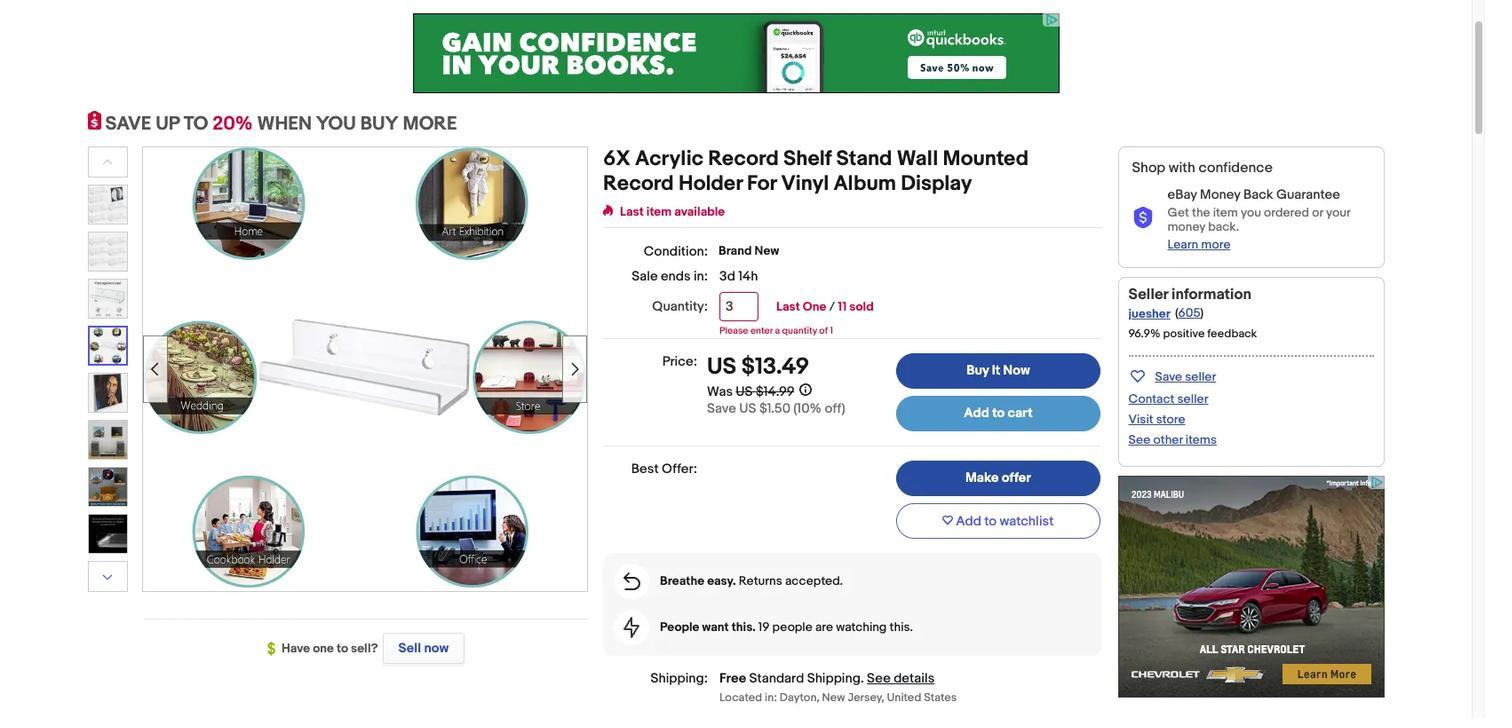 Task type: vqa. For each thing, say whether or not it's contained in the screenshot.
top the t***t
no



Task type: locate. For each thing, give the bounding box(es) containing it.
1 vertical spatial save
[[707, 401, 736, 417]]

1 vertical spatial see
[[867, 671, 891, 688]]

1
[[830, 325, 833, 337]]

6x acrylic record shelf stand wall mounted record holder for vinyl album display - picture 4 of 11 image
[[143, 145, 587, 589]]

0 vertical spatial seller
[[1185, 370, 1216, 385]]

want
[[702, 620, 729, 635]]

item inside ebay money back guarantee get the item you ordered or your money back. learn more
[[1213, 205, 1238, 220]]

to right one
[[337, 641, 348, 657]]

you
[[1241, 205, 1261, 220]]

0 horizontal spatial this.
[[732, 620, 756, 635]]

1 horizontal spatial this.
[[890, 620, 913, 635]]

quantity
[[782, 325, 817, 337]]

last down '6x'
[[620, 204, 644, 219]]

offer
[[1002, 470, 1031, 487]]

make offer
[[966, 470, 1031, 487]]

dayton,
[[780, 691, 820, 705]]

96.9%
[[1129, 327, 1161, 341]]

seller down save seller
[[1178, 392, 1209, 407]]

one
[[313, 641, 334, 657]]

us
[[707, 354, 737, 381], [736, 384, 753, 401], [739, 401, 757, 417]]

see inside contact seller visit store see other items
[[1129, 433, 1151, 448]]

605
[[1179, 306, 1201, 321]]

in: inside free standard shipping . see details located in: dayton, new jersey, united states
[[765, 691, 777, 705]]

1 horizontal spatial new
[[822, 691, 845, 705]]

1 vertical spatial to
[[985, 513, 997, 530]]

us $13.49 main content
[[603, 147, 1102, 719]]

605 link
[[1179, 306, 1201, 321]]

1 vertical spatial last
[[777, 299, 800, 315]]

cart
[[1008, 405, 1033, 422]]

picture 5 of 11 image
[[88, 374, 127, 412]]

enter
[[751, 325, 773, 337]]

1 horizontal spatial see
[[1129, 433, 1151, 448]]

0 horizontal spatial last
[[620, 204, 644, 219]]

make
[[966, 470, 999, 487]]

the
[[1192, 205, 1211, 220]]

0 horizontal spatial in:
[[694, 268, 708, 285]]

learn
[[1168, 237, 1199, 252]]

sell?
[[351, 641, 378, 657]]

ordered
[[1264, 205, 1310, 220]]

add to cart link
[[896, 396, 1101, 432]]

to for watchlist
[[985, 513, 997, 530]]

in:
[[694, 268, 708, 285], [765, 691, 777, 705]]

record left shelf
[[708, 147, 779, 171]]

save us $1.50 (10% off)
[[707, 401, 846, 417]]

returns
[[739, 574, 783, 589]]

with details__icon image for people want this.
[[624, 617, 640, 639]]

save inside button
[[1155, 370, 1183, 385]]

to
[[184, 113, 208, 136]]

see inside free standard shipping . see details located in: dayton, new jersey, united states
[[867, 671, 891, 688]]

0 vertical spatial save
[[1155, 370, 1183, 385]]

add for add to cart
[[964, 405, 990, 422]]

picture 8 of 11 image
[[88, 515, 127, 553]]

add to watchlist button
[[896, 504, 1101, 539]]

save left $1.50
[[707, 401, 736, 417]]

6x
[[603, 147, 631, 171]]

us for save
[[739, 401, 757, 417]]

2 this. from the left
[[890, 620, 913, 635]]

ebay money back guarantee get the item you ordered or your money back. learn more
[[1168, 187, 1351, 252]]

1 vertical spatial add
[[956, 513, 982, 530]]

with details__icon image left the breathe on the bottom left of page
[[623, 573, 640, 591]]

seller up 'contact seller' 'link'
[[1185, 370, 1216, 385]]

0 vertical spatial last
[[620, 204, 644, 219]]

1 item from the left
[[647, 204, 672, 219]]

sell now
[[398, 641, 449, 657]]

please enter a quantity of 1
[[720, 325, 833, 337]]

visit
[[1129, 412, 1154, 427]]

$1.50
[[760, 401, 791, 417]]

have one to sell?
[[282, 641, 378, 657]]

0 horizontal spatial record
[[603, 171, 674, 196]]

0 vertical spatial add
[[964, 405, 990, 422]]

please
[[720, 325, 749, 337]]

item left available
[[647, 204, 672, 219]]

to inside button
[[985, 513, 997, 530]]

2 vertical spatial with details__icon image
[[624, 617, 640, 639]]

seller for contact
[[1178, 392, 1209, 407]]

1 horizontal spatial last
[[777, 299, 800, 315]]

save inside the us $13.49 main content
[[707, 401, 736, 417]]

back
[[1244, 187, 1274, 203]]

add down make
[[956, 513, 982, 530]]

to left cart
[[993, 405, 1005, 422]]

sale ends in:
[[632, 268, 708, 285]]

this. right watching
[[890, 620, 913, 635]]

save
[[105, 113, 151, 136]]

add
[[964, 405, 990, 422], [956, 513, 982, 530]]

new inside free standard shipping . see details located in: dayton, new jersey, united states
[[822, 691, 845, 705]]

picture 3 of 11 image
[[88, 280, 127, 318]]

item inside the us $13.49 main content
[[647, 204, 672, 219]]

us right was
[[736, 384, 753, 401]]

contact seller link
[[1129, 392, 1209, 407]]

holder
[[679, 171, 743, 196]]

save
[[1155, 370, 1183, 385], [707, 401, 736, 417]]

watching
[[836, 620, 887, 635]]

watchlist
[[1000, 513, 1054, 530]]

0 horizontal spatial item
[[647, 204, 672, 219]]

1 vertical spatial seller
[[1178, 392, 1209, 407]]

see for details
[[867, 671, 891, 688]]

buy
[[967, 362, 989, 379]]

buy it now link
[[896, 354, 1101, 389]]

new down the "shipping" at the bottom right
[[822, 691, 845, 705]]

money
[[1168, 219, 1206, 235]]

item
[[647, 204, 672, 219], [1213, 205, 1238, 220]]

free
[[720, 671, 746, 688]]

this.
[[732, 620, 756, 635], [890, 620, 913, 635]]

1 vertical spatial new
[[822, 691, 845, 705]]

0 horizontal spatial new
[[755, 243, 779, 259]]

with details__icon image for ebay money back guarantee
[[1132, 207, 1154, 229]]

shipping:
[[651, 671, 708, 688]]

with details__icon image
[[1132, 207, 1154, 229], [623, 573, 640, 591], [624, 617, 640, 639]]

to left watchlist
[[985, 513, 997, 530]]

1 horizontal spatial save
[[1155, 370, 1183, 385]]

seller
[[1185, 370, 1216, 385], [1178, 392, 1209, 407]]

save up 'contact seller' 'link'
[[1155, 370, 1183, 385]]

this. left 19
[[732, 620, 756, 635]]

0 vertical spatial in:
[[694, 268, 708, 285]]

positive
[[1163, 327, 1205, 341]]

record up last item available
[[603, 171, 674, 196]]

quantity:
[[652, 299, 708, 315]]

0 vertical spatial advertisement region
[[413, 13, 1059, 93]]

1 vertical spatial with details__icon image
[[623, 573, 640, 591]]

0 vertical spatial new
[[755, 243, 779, 259]]

was
[[707, 384, 733, 401]]

last item available
[[620, 204, 725, 219]]

0 vertical spatial see
[[1129, 433, 1151, 448]]

1 vertical spatial in:
[[765, 691, 777, 705]]

add down buy
[[964, 405, 990, 422]]

with details__icon image left get
[[1132, 207, 1154, 229]]

see right .
[[867, 671, 891, 688]]

picture 6 of 11 image
[[88, 421, 127, 459]]

have
[[282, 641, 310, 657]]

in: right ends
[[694, 268, 708, 285]]

ends
[[661, 268, 691, 285]]

$13.49
[[742, 354, 810, 381]]

back.
[[1208, 219, 1240, 235]]

0 vertical spatial to
[[993, 405, 1005, 422]]

1 vertical spatial advertisement region
[[1118, 476, 1385, 698]]

see
[[1129, 433, 1151, 448], [867, 671, 891, 688]]

2 item from the left
[[1213, 205, 1238, 220]]

save for save seller
[[1155, 370, 1183, 385]]

people
[[773, 620, 813, 635]]

with details__icon image left the people
[[624, 617, 640, 639]]

album
[[834, 171, 896, 196]]

in: down standard at the bottom right of the page
[[765, 691, 777, 705]]

see down the 'visit'
[[1129, 433, 1151, 448]]

add inside button
[[956, 513, 982, 530]]

0 horizontal spatial see
[[867, 671, 891, 688]]

shipping
[[807, 671, 861, 688]]

seller inside button
[[1185, 370, 1216, 385]]

shop
[[1132, 160, 1166, 177]]

price:
[[662, 354, 697, 370]]

wall
[[897, 147, 938, 171]]

us left $1.50
[[739, 401, 757, 417]]

it
[[992, 362, 1001, 379]]

free standard shipping . see details located in: dayton, new jersey, united states
[[720, 671, 957, 705]]

1 horizontal spatial item
[[1213, 205, 1238, 220]]

seller inside contact seller visit store see other items
[[1178, 392, 1209, 407]]

advertisement region
[[413, 13, 1059, 93], [1118, 476, 1385, 698]]

0 vertical spatial with details__icon image
[[1132, 207, 1154, 229]]

item down money
[[1213, 205, 1238, 220]]

new right 'brand'
[[755, 243, 779, 259]]

last one / 11 sold
[[777, 299, 874, 315]]

0 horizontal spatial save
[[707, 401, 736, 417]]

a
[[775, 325, 780, 337]]

buy it now
[[967, 362, 1030, 379]]

6x acrylic record shelf stand wall mounted record holder for vinyl album display
[[603, 147, 1029, 196]]

last up a
[[777, 299, 800, 315]]

save seller
[[1155, 370, 1216, 385]]

1 horizontal spatial in:
[[765, 691, 777, 705]]



Task type: describe. For each thing, give the bounding box(es) containing it.
juesher
[[1129, 306, 1171, 322]]

more
[[1201, 237, 1231, 252]]

picture 1 of 11 image
[[88, 186, 127, 224]]

items
[[1186, 433, 1217, 448]]

to for cart
[[993, 405, 1005, 422]]

now
[[424, 641, 449, 657]]

up
[[156, 113, 179, 136]]

states
[[924, 691, 957, 705]]

condition:
[[644, 243, 708, 260]]

(
[[1175, 306, 1179, 321]]

feedback
[[1208, 327, 1257, 341]]

accepted.
[[785, 574, 843, 589]]

details
[[894, 671, 935, 688]]

1 horizontal spatial advertisement region
[[1118, 476, 1385, 698]]

see for other
[[1129, 433, 1151, 448]]

for
[[747, 171, 777, 196]]

last for last one / 11 sold
[[777, 299, 800, 315]]

save for save us $1.50 (10% off)
[[707, 401, 736, 417]]

one
[[803, 299, 826, 315]]

sell now link
[[378, 633, 465, 665]]

breathe
[[660, 574, 705, 589]]

stand
[[836, 147, 892, 171]]

Quantity: text field
[[720, 292, 759, 322]]

3d 14h
[[720, 268, 758, 285]]

save up to 20% when you buy more
[[105, 113, 457, 136]]

seller information juesher ( 605 ) 96.9% positive feedback
[[1129, 286, 1257, 341]]

located
[[720, 691, 762, 705]]

confidence
[[1199, 160, 1273, 177]]

you
[[316, 113, 356, 136]]

guarantee
[[1277, 187, 1341, 203]]

19
[[759, 620, 770, 635]]

contact
[[1129, 392, 1175, 407]]

your
[[1326, 205, 1351, 220]]

contact seller visit store see other items
[[1129, 392, 1217, 448]]

)
[[1201, 306, 1204, 321]]

vinyl
[[781, 171, 829, 196]]

dollar sign image
[[267, 643, 282, 657]]

easy.
[[707, 574, 736, 589]]

seller for save
[[1185, 370, 1216, 385]]

information
[[1172, 286, 1252, 304]]

last for last item available
[[620, 204, 644, 219]]

sell
[[398, 641, 421, 657]]

seller
[[1129, 286, 1168, 304]]

sale
[[632, 268, 658, 285]]

(10%
[[794, 401, 822, 417]]

breathe easy. returns accepted.
[[660, 574, 843, 589]]

get
[[1168, 205, 1189, 220]]

off)
[[825, 401, 846, 417]]

of
[[819, 325, 828, 337]]

us up was
[[707, 354, 737, 381]]

was us $14.99
[[707, 384, 794, 401]]

or
[[1312, 205, 1324, 220]]

us for was
[[736, 384, 753, 401]]

store
[[1156, 412, 1186, 427]]

see details link
[[867, 671, 935, 688]]

add for add to watchlist
[[956, 513, 982, 530]]

display
[[901, 171, 972, 196]]

1 horizontal spatial record
[[708, 147, 779, 171]]

buy
[[360, 113, 399, 136]]

brand
[[719, 243, 752, 259]]

us $13.49
[[707, 354, 810, 381]]

with details__icon image for breathe easy.
[[623, 573, 640, 591]]

when
[[257, 113, 312, 136]]

3d
[[720, 268, 735, 285]]

picture 2 of 11 image
[[88, 233, 127, 271]]

united
[[887, 691, 922, 705]]

picture 4 of 11 image
[[89, 328, 126, 364]]

people want this. 19 people are watching this.
[[660, 620, 913, 635]]

1 this. from the left
[[732, 620, 756, 635]]

.
[[861, 671, 864, 688]]

with
[[1169, 160, 1196, 177]]

more
[[403, 113, 457, 136]]

picture 7 of 11 image
[[88, 468, 127, 506]]

visit store link
[[1129, 412, 1186, 427]]

20%
[[212, 113, 253, 136]]

mounted
[[943, 147, 1029, 171]]

see other items link
[[1129, 433, 1217, 448]]

0 horizontal spatial advertisement region
[[413, 13, 1059, 93]]

acrylic
[[635, 147, 704, 171]]

other
[[1154, 433, 1183, 448]]

are
[[815, 620, 833, 635]]

$14.99
[[756, 384, 794, 401]]

best offer:
[[631, 461, 697, 478]]

people
[[660, 620, 700, 635]]

/
[[829, 299, 835, 315]]

2 vertical spatial to
[[337, 641, 348, 657]]



